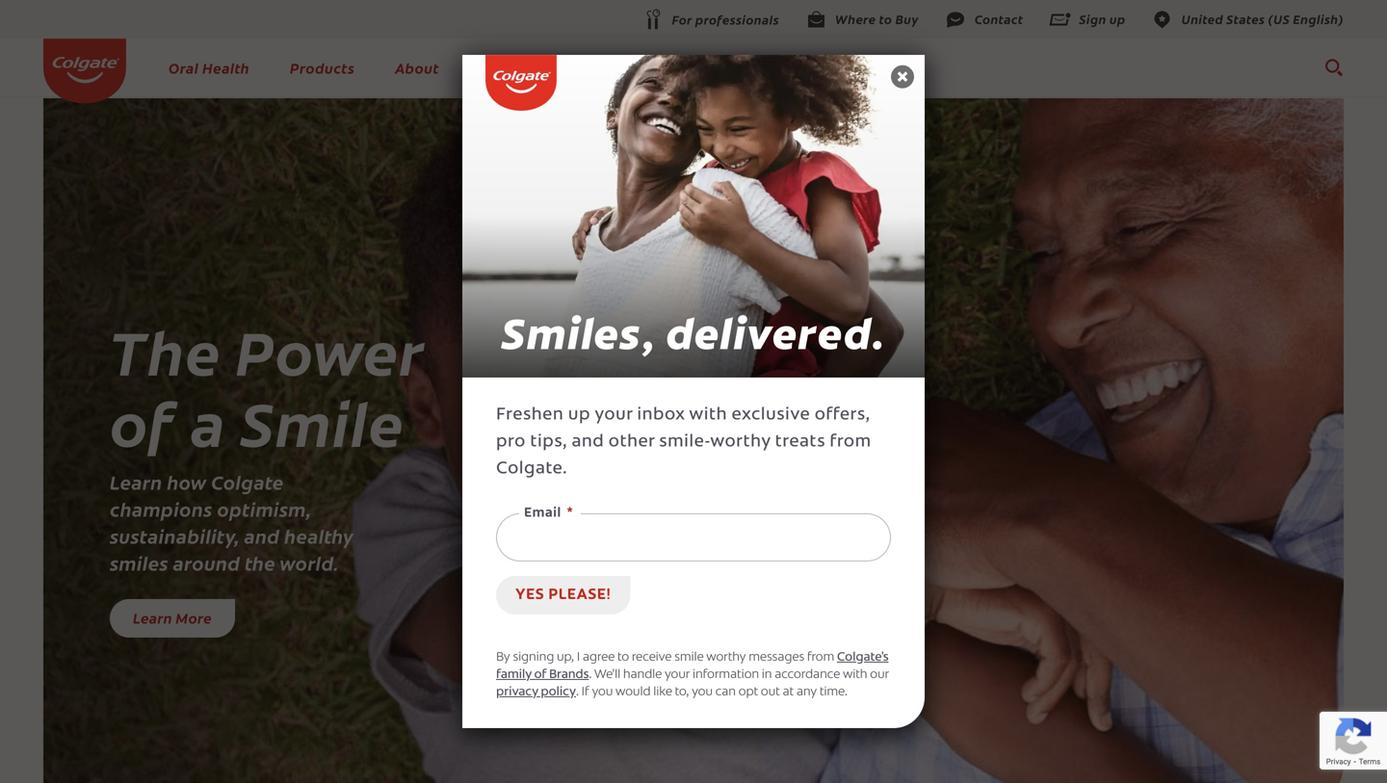 Task type: vqa. For each thing, say whether or not it's contained in the screenshot.
Abnormal
no



Task type: locate. For each thing, give the bounding box(es) containing it.
0 vertical spatial from
[[830, 434, 872, 451]]

None submit
[[496, 576, 631, 615]]

0 vertical spatial learn
[[110, 468, 162, 495]]

of left a
[[110, 378, 176, 464]]

1 horizontal spatial of
[[534, 669, 547, 682]]

0 vertical spatial .
[[589, 669, 592, 682]]

of inside the power of a smile learn how colgate champions optimism, sustainability, and healthy smiles around the world.
[[110, 378, 176, 464]]

you
[[592, 687, 613, 699], [692, 687, 713, 699]]

1 horizontal spatial with
[[843, 669, 868, 682]]

policy
[[541, 687, 576, 699]]

from down offers,
[[830, 434, 872, 451]]

handle
[[623, 669, 662, 682]]

any
[[797, 687, 817, 699]]

1 vertical spatial and
[[244, 522, 280, 549]]

of for a
[[110, 378, 176, 464]]

your
[[595, 407, 633, 424], [665, 669, 690, 682]]

0 horizontal spatial of
[[110, 378, 176, 464]]

learn left how
[[110, 468, 162, 495]]

0 horizontal spatial and
[[244, 522, 280, 549]]

0 horizontal spatial your
[[595, 407, 633, 424]]

from up the accordance
[[807, 652, 835, 664]]

colgate.
[[496, 461, 568, 478]]

and down the up
[[572, 434, 604, 451]]

0 horizontal spatial .
[[576, 687, 579, 699]]

offers,
[[815, 407, 871, 424]]

inbox
[[637, 407, 685, 424]]

1 vertical spatial your
[[665, 669, 690, 682]]

. left we'll
[[589, 669, 592, 682]]

0 vertical spatial your
[[595, 407, 633, 424]]

freshen up your inbox with exclusive offers, pro tips, and other smile-worthy treats from colgate.
[[496, 407, 872, 478]]

by
[[496, 652, 510, 664]]

your up other
[[595, 407, 633, 424]]

smiles
[[110, 549, 168, 576]]

to
[[618, 652, 629, 664]]

power
[[236, 307, 424, 393]]

with inside freshen up your inbox with exclusive offers, pro tips, and other smile-worthy treats from colgate.
[[689, 407, 728, 424]]

worthy
[[711, 434, 771, 451], [707, 652, 746, 664]]

0 horizontal spatial you
[[592, 687, 613, 699]]

with down colgate's
[[843, 669, 868, 682]]

our
[[870, 669, 889, 682]]

treats
[[775, 434, 826, 451]]

can
[[716, 687, 736, 699]]

colgate's family of brands link
[[496, 652, 889, 682]]

1 vertical spatial of
[[534, 669, 547, 682]]

receive
[[632, 652, 672, 664]]

by signing up, i agree to receive smile worthy messages from
[[496, 652, 837, 664]]

and
[[572, 434, 604, 451], [244, 522, 280, 549]]

you right to,
[[692, 687, 713, 699]]

.
[[589, 669, 592, 682], [576, 687, 579, 699]]

would
[[616, 687, 651, 699]]

your inside freshen up your inbox with exclusive offers, pro tips, and other smile-worthy treats from colgate.
[[595, 407, 633, 424]]

with
[[689, 407, 728, 424], [843, 669, 868, 682]]

accordance
[[775, 669, 841, 682]]

worthy up information
[[707, 652, 746, 664]]

you right if
[[592, 687, 613, 699]]

1 vertical spatial learn
[[133, 608, 172, 628]]

opt
[[739, 687, 758, 699]]

how
[[167, 468, 207, 495]]

None email field
[[496, 514, 891, 562]]

smiles,
[[502, 306, 656, 363]]

family
[[496, 669, 532, 682]]

other
[[609, 434, 655, 451]]

smile
[[241, 378, 404, 464]]

learn
[[110, 468, 162, 495], [133, 608, 172, 628]]

worthy inside freshen up your inbox with exclusive offers, pro tips, and other smile-worthy treats from colgate.
[[711, 434, 771, 451]]

of up privacy policy link
[[534, 669, 547, 682]]

None search field
[[1324, 48, 1344, 87]]

and left world.
[[244, 522, 280, 549]]

delivered.
[[666, 306, 886, 363]]

from
[[830, 434, 872, 451], [807, 652, 835, 664]]

2 you from the left
[[692, 687, 713, 699]]

0 horizontal spatial with
[[689, 407, 728, 424]]

and inside the power of a smile learn how colgate champions optimism, sustainability, and healthy smiles around the world.
[[244, 522, 280, 549]]

0 vertical spatial with
[[689, 407, 728, 424]]

0 vertical spatial and
[[572, 434, 604, 451]]

colgate's
[[837, 652, 889, 664]]

worthy down exclusive
[[711, 434, 771, 451]]

privacy
[[496, 687, 538, 699]]

0 vertical spatial worthy
[[711, 434, 771, 451]]

learn left more
[[133, 608, 172, 628]]

1 horizontal spatial your
[[665, 669, 690, 682]]

of inside colgate's family of brands
[[534, 669, 547, 682]]

1 vertical spatial with
[[843, 669, 868, 682]]

1 horizontal spatial you
[[692, 687, 713, 699]]

your up to,
[[665, 669, 690, 682]]

learn more
[[133, 608, 212, 628]]

1 horizontal spatial and
[[572, 434, 604, 451]]

a
[[191, 378, 226, 464]]

. left if
[[576, 687, 579, 699]]

out
[[761, 687, 780, 699]]

smile-
[[659, 434, 711, 451]]

of
[[110, 378, 176, 464], [534, 669, 547, 682]]

0 vertical spatial of
[[110, 378, 176, 464]]

with up smile- on the bottom
[[689, 407, 728, 424]]

brands
[[549, 669, 589, 682]]



Task type: describe. For each thing, give the bounding box(es) containing it.
1 horizontal spatial .
[[589, 669, 592, 682]]

i
[[577, 652, 580, 664]]

sustainability,
[[110, 522, 240, 549]]

healthy
[[284, 522, 354, 549]]

champions
[[110, 495, 213, 522]]

exclusive
[[732, 407, 811, 424]]

we'll
[[595, 669, 621, 682]]

the
[[110, 307, 221, 393]]

in
[[762, 669, 772, 682]]

freshen
[[496, 407, 564, 424]]

signing
[[513, 652, 554, 664]]

to,
[[675, 687, 689, 699]]

1 vertical spatial from
[[807, 652, 835, 664]]

learn more link
[[110, 599, 235, 638]]

1 vertical spatial worthy
[[707, 652, 746, 664]]

world.
[[280, 549, 339, 576]]

email
[[524, 507, 562, 520]]

the power of a smile image
[[43, 98, 1344, 783]]

your inside . we'll handle your information in accordance with our privacy policy . if you would like to, you can opt out at any time.
[[665, 669, 690, 682]]

time.
[[820, 687, 848, 699]]

. we'll handle your information in accordance with our privacy policy . if you would like to, you can opt out at any time.
[[496, 669, 889, 699]]

up
[[568, 407, 591, 424]]

smiles, delivered.
[[502, 306, 886, 363]]

around
[[173, 549, 240, 576]]

more
[[176, 608, 212, 628]]

the power of a smile learn how colgate champions optimism, sustainability, and healthy smiles around the world.
[[110, 307, 424, 576]]

*
[[567, 507, 573, 520]]

information
[[693, 669, 759, 682]]

at
[[783, 687, 794, 699]]

messages
[[749, 652, 805, 664]]

agree
[[583, 652, 615, 664]]

of for brands
[[534, 669, 547, 682]]

optimism,
[[217, 495, 311, 522]]

1 vertical spatial .
[[576, 687, 579, 699]]

with inside . we'll handle your information in accordance with our privacy policy . if you would like to, you can opt out at any time.
[[843, 669, 868, 682]]

colgate's family of brands
[[496, 652, 889, 682]]

like
[[654, 687, 673, 699]]

from inside freshen up your inbox with exclusive offers, pro tips, and other smile-worthy treats from colgate.
[[830, 434, 872, 451]]

up,
[[557, 652, 574, 664]]

learn inside the power of a smile learn how colgate champions optimism, sustainability, and healthy smiles around the world.
[[110, 468, 162, 495]]

tips,
[[530, 434, 568, 451]]

colgate
[[211, 468, 284, 495]]

pro
[[496, 434, 526, 451]]

1 you from the left
[[592, 687, 613, 699]]

smile
[[675, 652, 704, 664]]

privacy policy link
[[496, 687, 576, 699]]

if
[[582, 687, 589, 699]]

colgate® logo image
[[43, 39, 126, 104]]

and inside freshen up your inbox with exclusive offers, pro tips, and other smile-worthy treats from colgate.
[[572, 434, 604, 451]]

the
[[245, 549, 275, 576]]



